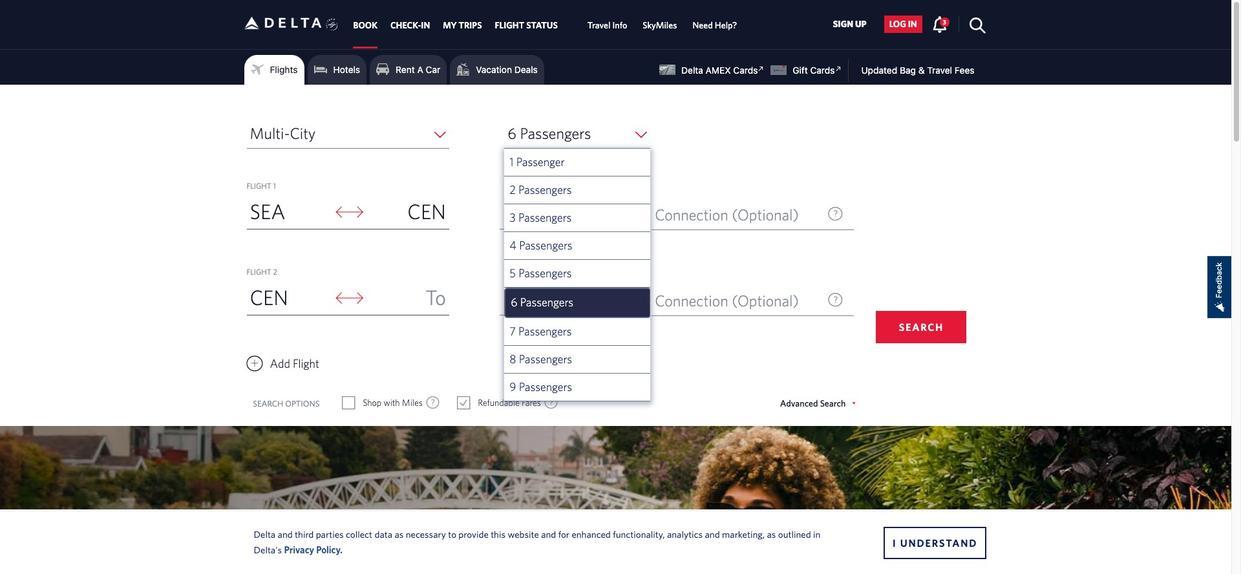 Task type: vqa. For each thing, say whether or not it's contained in the screenshot.
Services within the main content
no



Task type: locate. For each thing, give the bounding box(es) containing it.
list box containing 1 passenger
[[505, 149, 650, 401]]

3 passengers option
[[505, 204, 650, 232]]

depart
[[503, 205, 547, 223], [503, 291, 547, 309]]

1 horizontal spatial cen
[[408, 199, 446, 223]]

2 depart button from the top
[[500, 285, 601, 315]]

vacation deals link
[[457, 60, 538, 80]]

0 horizontal spatial cen link
[[247, 281, 331, 315]]

7
[[510, 325, 516, 338]]

2
[[510, 183, 516, 197], [273, 267, 277, 276]]

log in
[[889, 19, 917, 29]]

search
[[899, 321, 944, 333], [253, 399, 283, 408]]

2 depart from the top
[[503, 291, 547, 309]]

connection
[[655, 206, 728, 224], [655, 292, 728, 310]]

2 down 1 passenger at left
[[510, 183, 516, 197]]

search inside button
[[899, 321, 944, 333]]

0 horizontal spatial and
[[278, 529, 293, 540]]

trips
[[459, 20, 482, 31]]

check-in link
[[390, 14, 430, 37]]

this link opens another site in a new window that may not follow the same accessibility policies as delta air lines. image for delta amex cards
[[755, 63, 768, 75]]

1 and from the left
[[278, 529, 293, 540]]

2 and from the left
[[541, 529, 556, 540]]

0 horizontal spatial 1
[[273, 181, 276, 190]]

0 vertical spatial 6 passengers
[[508, 124, 591, 142]]

1 vertical spatial cen
[[250, 285, 288, 309]]

passengers up 4 passengers
[[519, 211, 572, 224]]

travel info
[[588, 20, 627, 31]]

cen for bottom cen link
[[250, 285, 288, 309]]

advanced
[[780, 398, 818, 409]]

book
[[353, 20, 378, 31]]

3 up 4
[[510, 211, 516, 224]]

0 vertical spatial travel
[[588, 20, 611, 31]]

privacy policy.
[[284, 544, 343, 555]]

flight up the "sea" at the top left of page
[[247, 181, 271, 190]]

1 connection from the top
[[655, 206, 728, 224]]

1 vertical spatial depart button
[[500, 285, 601, 315]]

passengers inside option
[[519, 266, 572, 280]]

2 passengers
[[510, 183, 572, 197]]

refundable
[[478, 398, 520, 408]]

1 vertical spatial connection (optional) link
[[652, 286, 854, 316]]

updated
[[862, 65, 898, 76]]

passengers up passenger in the top of the page
[[520, 124, 591, 142]]

in inside delta and third parties collect data as necessary to provide this website and for enhanced functionality, analytics and marketing, as outlined in delta's
[[813, 529, 821, 540]]

for
[[558, 529, 570, 540]]

fees
[[955, 65, 975, 76]]

flight inside button
[[293, 357, 319, 370]]

Shop with Miles checkbox
[[343, 396, 354, 409]]

0 vertical spatial cen
[[408, 199, 446, 223]]

1 depart from the top
[[503, 205, 547, 223]]

6 passengers down 5 passengers at the left
[[511, 295, 574, 309]]

1 vertical spatial connection
[[655, 292, 728, 310]]

6 passengers inside field
[[508, 124, 591, 142]]

2 horizontal spatial and
[[705, 529, 720, 540]]

1
[[510, 155, 514, 169], [273, 181, 276, 190]]

1 up the "sea" at the top left of page
[[273, 181, 276, 190]]

and left for
[[541, 529, 556, 540]]

i understand
[[893, 537, 978, 549]]

1 depart button from the top
[[500, 199, 601, 229]]

1 horizontal spatial delta
[[682, 65, 703, 76]]

passengers up 9 passengers
[[519, 352, 572, 366]]

2 cards from the left
[[810, 65, 835, 76]]

2 connection from the top
[[655, 292, 728, 310]]

passenger
[[516, 155, 565, 169]]

my trips link
[[443, 14, 482, 37]]

analytics
[[667, 529, 703, 540]]

2 down the "sea" at the top left of page
[[273, 267, 277, 276]]

in
[[421, 20, 430, 31]]

1 vertical spatial search
[[253, 399, 283, 408]]

and right analytics
[[705, 529, 720, 540]]

cen
[[408, 199, 446, 223], [250, 285, 288, 309]]

passengers for the 7 passengers option
[[519, 325, 572, 338]]

depart button down 2 passengers
[[500, 199, 601, 229]]

passengers for the 2 passengers option
[[519, 183, 572, 197]]

passengers for 8 passengers option
[[519, 352, 572, 366]]

0 vertical spatial flight
[[247, 181, 271, 190]]

4
[[510, 239, 517, 252]]

delta up delta's
[[254, 529, 276, 540]]

1 vertical spatial connection (optional)
[[655, 292, 799, 310]]

1 horizontal spatial cards
[[810, 65, 835, 76]]

this link opens another site in a new window that may not follow the same accessibility policies as delta air lines. image
[[755, 63, 768, 75], [832, 63, 845, 75]]

skymiles link
[[643, 14, 677, 37]]

2 (optional) from the top
[[732, 292, 799, 310]]

8 passengers
[[510, 352, 572, 366]]

3 right log in button
[[943, 18, 946, 26]]

0 horizontal spatial as
[[395, 529, 404, 540]]

cards right amex
[[733, 65, 758, 76]]

0 horizontal spatial search
[[253, 399, 283, 408]]

delta amex cards link
[[660, 63, 768, 76]]

depart down 5
[[503, 291, 547, 309]]

1 vertical spatial depart
[[503, 291, 547, 309]]

connection (optional) for to
[[655, 292, 799, 310]]

sea
[[250, 199, 285, 223]]

6 passengers up passenger in the top of the page
[[508, 124, 591, 142]]

0 vertical spatial depart
[[503, 205, 547, 223]]

passengers up '3 passengers'
[[519, 183, 572, 197]]

passengers up 8 passengers
[[519, 325, 572, 338]]

9
[[510, 380, 516, 394]]

tab list containing book
[[347, 0, 745, 49]]

this link opens another site in a new window that may not follow the same accessibility policies as delta air lines. image left gift
[[755, 63, 768, 75]]

0 horizontal spatial delta
[[254, 529, 276, 540]]

passengers up fares
[[519, 380, 572, 394]]

3 inside 3 passengers option
[[510, 211, 516, 224]]

search for search
[[899, 321, 944, 333]]

9 passengers option
[[505, 374, 650, 401]]

delta left amex
[[682, 65, 703, 76]]

None text field
[[500, 199, 601, 230]]

1 horizontal spatial this link opens another site in a new window that may not follow the same accessibility policies as delta air lines. image
[[832, 63, 845, 75]]

depart for cen
[[503, 205, 547, 223]]

8
[[510, 352, 516, 366]]

0 vertical spatial delta
[[682, 65, 703, 76]]

passengers for 9 passengers option
[[519, 380, 572, 394]]

this link opens another site in a new window that may not follow the same accessibility policies as delta air lines. image inside gift cards link
[[832, 63, 845, 75]]

None text field
[[500, 285, 601, 316]]

1 as from the left
[[395, 529, 404, 540]]

0 horizontal spatial in
[[813, 529, 821, 540]]

1 vertical spatial (optional)
[[732, 292, 799, 310]]

0 vertical spatial 3
[[943, 18, 946, 26]]

0 vertical spatial cen link
[[365, 195, 449, 229]]

1 connection (optional) from the top
[[655, 206, 799, 224]]

1 vertical spatial delta
[[254, 529, 276, 540]]

0 vertical spatial connection (optional)
[[655, 206, 799, 224]]

passengers for 3 passengers option
[[519, 211, 572, 224]]

2 this link opens another site in a new window that may not follow the same accessibility policies as delta air lines. image from the left
[[832, 63, 845, 75]]

car
[[426, 64, 440, 75]]

1 vertical spatial travel
[[927, 65, 952, 76]]

skyteam image
[[326, 4, 338, 45]]

2 passengers option
[[505, 177, 650, 204]]

as right "data"
[[395, 529, 404, 540]]

0 horizontal spatial cards
[[733, 65, 758, 76]]

0 vertical spatial connection (optional) link
[[652, 200, 854, 230]]

in inside button
[[908, 19, 917, 29]]

1 vertical spatial 1
[[273, 181, 276, 190]]

policy.
[[316, 544, 343, 555]]

delta inside delta and third parties collect data as necessary to provide this website and for enhanced functionality, analytics and marketing, as outlined in delta's
[[254, 529, 276, 540]]

7 passengers
[[510, 325, 572, 338]]

0 horizontal spatial this link opens another site in a new window that may not follow the same accessibility policies as delta air lines. image
[[755, 63, 768, 75]]

check-
[[390, 20, 421, 31]]

1 vertical spatial 6
[[511, 295, 518, 309]]

4 passengers option
[[505, 232, 650, 260]]

&
[[919, 65, 925, 76]]

2 connection (optional) link from the top
[[652, 286, 854, 316]]

0 vertical spatial connection
[[655, 206, 728, 224]]

1 vertical spatial 6 passengers
[[511, 295, 574, 309]]

(optional) for to
[[732, 292, 799, 310]]

delta
[[682, 65, 703, 76], [254, 529, 276, 540]]

3
[[943, 18, 946, 26], [510, 211, 516, 224]]

6 up 1 passenger at left
[[508, 124, 517, 142]]

0 horizontal spatial 2
[[273, 267, 277, 276]]

passengers for 6 passengers option
[[520, 295, 574, 309]]

6 inside option
[[511, 295, 518, 309]]

tab list
[[347, 0, 745, 49]]

1 horizontal spatial search
[[899, 321, 944, 333]]

to link
[[365, 281, 449, 315]]

3 passengers
[[510, 211, 572, 224]]

cards right gift
[[810, 65, 835, 76]]

passengers down 5 passengers at the left
[[520, 295, 574, 309]]

this link opens another site in a new window that may not follow the same accessibility policies as delta air lines. image inside 'delta amex cards' link
[[755, 63, 768, 75]]

my trips
[[443, 20, 482, 31]]

1 vertical spatial 3
[[510, 211, 516, 224]]

2 vertical spatial flight
[[293, 357, 319, 370]]

depart for to
[[503, 291, 547, 309]]

1 vertical spatial flight
[[247, 267, 271, 276]]

deals
[[515, 64, 538, 75]]

passengers down 4 passengers
[[519, 266, 572, 280]]

1 inside option
[[510, 155, 514, 169]]

1 vertical spatial cen link
[[247, 281, 331, 315]]

this link opens another site in a new window that may not follow the same accessibility policies as delta air lines. image right gift
[[832, 63, 845, 75]]

flight down the "sea" at the top left of page
[[247, 267, 271, 276]]

this
[[491, 529, 506, 540]]

0 vertical spatial depart button
[[500, 199, 601, 229]]

rent a car link
[[376, 60, 440, 80]]

1 vertical spatial in
[[813, 529, 821, 540]]

5 passengers option
[[505, 260, 650, 288]]

data
[[375, 529, 392, 540]]

outlined
[[778, 529, 811, 540]]

3 for 3 passengers
[[510, 211, 516, 224]]

1 connection (optional) link from the top
[[652, 200, 854, 230]]

0 vertical spatial 2
[[510, 183, 516, 197]]

depart down 2 passengers
[[503, 205, 547, 223]]

in right log
[[908, 19, 917, 29]]

1 horizontal spatial in
[[908, 19, 917, 29]]

travel right &
[[927, 65, 952, 76]]

rent a car
[[396, 64, 440, 75]]

0 vertical spatial in
[[908, 19, 917, 29]]

in right outlined
[[813, 529, 821, 540]]

3 for 3
[[943, 18, 946, 26]]

list box
[[505, 149, 650, 401]]

0 vertical spatial 6
[[508, 124, 517, 142]]

2 as from the left
[[767, 529, 776, 540]]

depart button for to
[[500, 285, 601, 315]]

depart button
[[500, 199, 601, 229], [500, 285, 601, 315]]

bag
[[900, 65, 916, 76]]

flight
[[247, 181, 271, 190], [247, 267, 271, 276], [293, 357, 319, 370]]

cen link
[[365, 195, 449, 229], [247, 281, 331, 315]]

as left outlined
[[767, 529, 776, 540]]

hotels
[[333, 64, 360, 75]]

travel
[[588, 20, 611, 31], [927, 65, 952, 76]]

shop
[[363, 398, 382, 408]]

6 down 5
[[511, 295, 518, 309]]

1 (optional) from the top
[[732, 206, 799, 224]]

1 horizontal spatial 2
[[510, 183, 516, 197]]

vacation
[[476, 64, 512, 75]]

1 horizontal spatial 1
[[510, 155, 514, 169]]

1 horizontal spatial 3
[[943, 18, 946, 26]]

1 horizontal spatial and
[[541, 529, 556, 540]]

2 connection (optional) from the top
[[655, 292, 799, 310]]

0 vertical spatial 1
[[510, 155, 514, 169]]

1 this link opens another site in a new window that may not follow the same accessibility policies as delta air lines. image from the left
[[755, 63, 768, 75]]

0 horizontal spatial 3
[[510, 211, 516, 224]]

1 horizontal spatial as
[[767, 529, 776, 540]]

search options
[[253, 399, 320, 408]]

flight right add at the left
[[293, 357, 319, 370]]

depart button for cen
[[500, 199, 601, 229]]

flight for sea
[[247, 181, 271, 190]]

search for search options
[[253, 399, 283, 408]]

0 vertical spatial (optional)
[[732, 206, 799, 224]]

in
[[908, 19, 917, 29], [813, 529, 821, 540]]

0 vertical spatial search
[[899, 321, 944, 333]]

travel left info
[[588, 20, 611, 31]]

connection (optional) link
[[652, 200, 854, 230], [652, 286, 854, 316]]

6 passengers
[[508, 124, 591, 142], [511, 295, 574, 309]]

passengers
[[520, 124, 591, 142], [519, 183, 572, 197], [519, 211, 572, 224], [519, 239, 573, 252], [519, 266, 572, 280], [520, 295, 574, 309], [519, 325, 572, 338], [519, 352, 572, 366], [519, 380, 572, 394]]

and
[[278, 529, 293, 540], [541, 529, 556, 540], [705, 529, 720, 540]]

1 horizontal spatial cen link
[[365, 195, 449, 229]]

(optional)
[[732, 206, 799, 224], [732, 292, 799, 310]]

1 horizontal spatial travel
[[927, 65, 952, 76]]

and left third
[[278, 529, 293, 540]]

1 left passenger in the top of the page
[[510, 155, 514, 169]]

to
[[426, 285, 446, 309]]

list box inside book tab panel
[[505, 149, 650, 401]]

none text field inside book tab panel
[[500, 285, 601, 316]]

flight 1
[[247, 181, 276, 190]]

0 horizontal spatial cen
[[250, 285, 288, 309]]

sea link
[[247, 195, 331, 229]]

fares
[[522, 398, 541, 408]]

sign up
[[833, 19, 867, 29]]

passengers up 5 passengers at the left
[[519, 239, 573, 252]]

3 inside '3' link
[[943, 18, 946, 26]]

depart button down 5 passengers at the left
[[500, 285, 601, 315]]



Task type: describe. For each thing, give the bounding box(es) containing it.
flight status
[[495, 20, 558, 31]]

passengers for 5 passengers option
[[519, 266, 572, 280]]

up
[[855, 19, 867, 29]]

1 passenger option
[[505, 149, 650, 177]]

flights
[[270, 64, 298, 75]]

a
[[417, 64, 423, 75]]

advanced search link
[[780, 398, 856, 409]]

delta's
[[254, 544, 282, 555]]

6 Passengers field
[[505, 118, 650, 149]]

collect
[[346, 529, 372, 540]]

add flight
[[270, 357, 319, 370]]

flight for cen
[[247, 267, 271, 276]]

skymiles
[[643, 20, 677, 31]]

1 vertical spatial 2
[[273, 267, 277, 276]]

connection for to
[[655, 292, 728, 310]]

connection (optional) link for to
[[652, 286, 854, 316]]

4 passengers
[[510, 239, 573, 252]]

need
[[693, 20, 713, 31]]

flights link
[[251, 60, 298, 80]]

with
[[384, 398, 400, 408]]

7 passengers option
[[505, 318, 650, 346]]

delta for delta amex cards
[[682, 65, 703, 76]]

enhanced
[[572, 529, 611, 540]]

6 passengers inside option
[[511, 295, 574, 309]]

add
[[270, 357, 290, 370]]

3 link
[[932, 15, 950, 32]]

need help?
[[693, 20, 737, 31]]

0 horizontal spatial travel
[[588, 20, 611, 31]]

log in button
[[884, 15, 922, 33]]

travel info link
[[588, 14, 627, 37]]

options
[[285, 399, 320, 408]]

Multi-City field
[[247, 118, 449, 149]]

8 passengers option
[[505, 346, 650, 374]]

shop with miles
[[363, 398, 423, 408]]

6 inside field
[[508, 124, 517, 142]]

5 passengers
[[510, 266, 572, 280]]

third
[[295, 529, 314, 540]]

city
[[290, 124, 316, 142]]

passengers inside field
[[520, 124, 591, 142]]

need help? link
[[693, 14, 737, 37]]

website
[[508, 529, 539, 540]]

hotels link
[[314, 60, 360, 80]]

none text field inside book tab panel
[[500, 199, 601, 230]]

privacy policy. link
[[284, 544, 343, 555]]

info
[[613, 20, 627, 31]]

this link opens another site in a new window that may not follow the same accessibility policies as delta air lines. image for gift cards
[[832, 63, 845, 75]]

5
[[510, 266, 516, 280]]

amex
[[706, 65, 731, 76]]

refundable fares
[[478, 398, 541, 408]]

check-in
[[390, 20, 430, 31]]

1 cards from the left
[[733, 65, 758, 76]]

privacy
[[284, 544, 314, 555]]

sign
[[833, 19, 853, 29]]

miles
[[402, 398, 423, 408]]

1 passenger
[[510, 155, 565, 169]]

Refundable Fares checkbox
[[458, 396, 470, 409]]

help?
[[715, 20, 737, 31]]

updated bag & travel fees
[[862, 65, 975, 76]]

3 and from the left
[[705, 529, 720, 540]]

i understand button
[[884, 527, 987, 559]]

search
[[820, 398, 846, 409]]

marketing,
[[722, 529, 765, 540]]

passengers for 4 passengers option
[[519, 239, 573, 252]]

multi-
[[250, 124, 290, 142]]

my
[[443, 20, 457, 31]]

(optional) for cen
[[732, 206, 799, 224]]

delta amex cards
[[682, 65, 758, 76]]

delta air lines image
[[244, 3, 322, 43]]

search button
[[876, 311, 967, 343]]

cen for rightmost cen link
[[408, 199, 446, 223]]

flight
[[495, 20, 524, 31]]

i
[[893, 537, 897, 549]]

9 passengers
[[510, 380, 572, 394]]

connection for cen
[[655, 206, 728, 224]]

add flight button
[[247, 354, 319, 374]]

updated bag & travel fees link
[[849, 65, 975, 76]]

delta and third parties collect data as necessary to provide this website and for enhanced functionality, analytics and marketing, as outlined in delta's
[[254, 529, 821, 555]]

delta for delta and third parties collect data as necessary to provide this website and for enhanced functionality, analytics and marketing, as outlined in delta's
[[254, 529, 276, 540]]

connection (optional) for cen
[[655, 206, 799, 224]]

parties
[[316, 529, 344, 540]]

6 passengers option
[[506, 289, 650, 317]]

flight status link
[[495, 14, 558, 37]]

rent
[[396, 64, 415, 75]]

log
[[889, 19, 906, 29]]

connection (optional) link for cen
[[652, 200, 854, 230]]

2 inside option
[[510, 183, 516, 197]]

provide
[[459, 529, 489, 540]]

to
[[448, 529, 456, 540]]

book tab panel
[[0, 85, 1232, 426]]

book link
[[353, 14, 378, 37]]

gift cards
[[793, 65, 835, 76]]

necessary
[[406, 529, 446, 540]]

gift
[[793, 65, 808, 76]]

sign up link
[[828, 15, 872, 33]]

understand
[[900, 537, 978, 549]]



